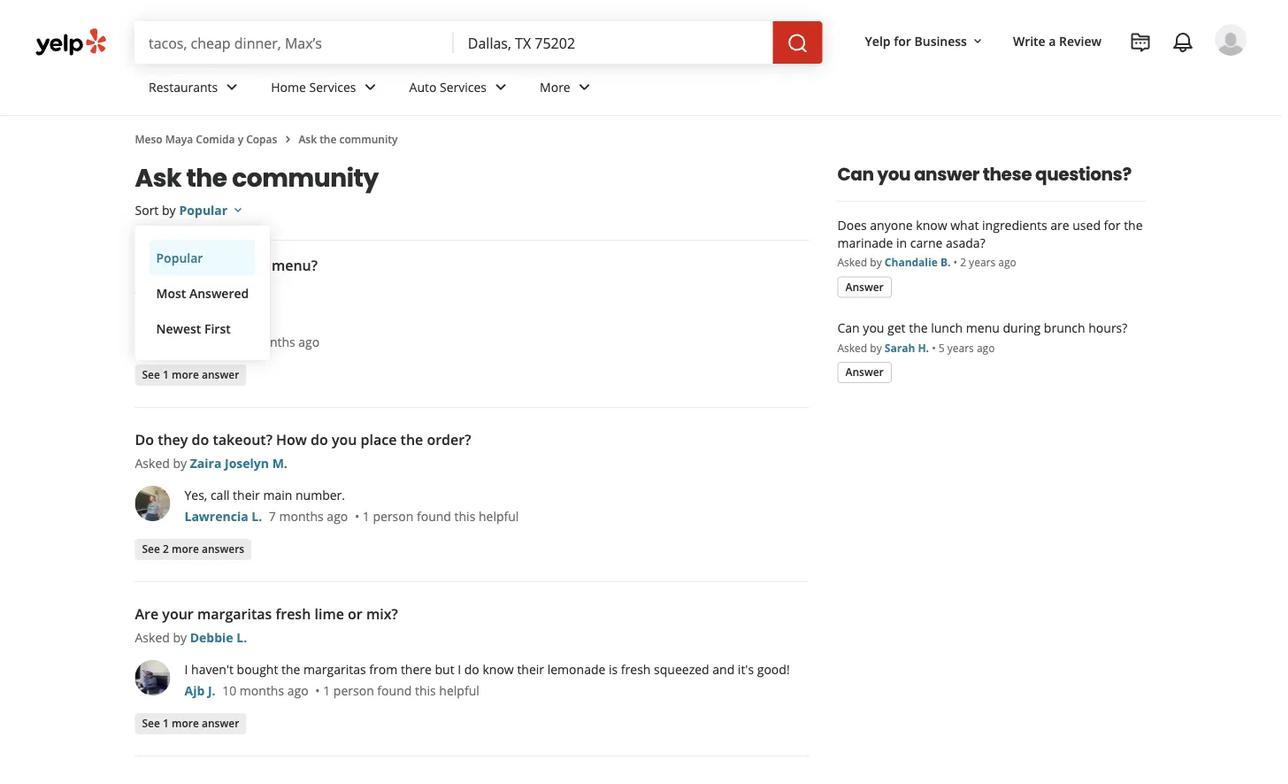 Task type: locate. For each thing, give the bounding box(es) containing it.
joselyn
[[225, 455, 269, 471]]

1 vertical spatial this
[[415, 682, 436, 699]]

1 vertical spatial see 1 more answer
[[142, 716, 239, 731]]

2 answer link from the top
[[838, 362, 892, 383]]

0 vertical spatial this
[[455, 508, 476, 525]]

ago down number.
[[327, 508, 348, 525]]

these
[[983, 162, 1032, 187]]

0 horizontal spatial this
[[415, 682, 436, 699]]

by inside do they have a kids menu? asked by jennifer l.
[[173, 280, 187, 297]]

see for do they do takeout? how do you place the order?
[[142, 542, 160, 556]]

1 see 1 more answer link from the top
[[135, 365, 246, 386]]

know right but
[[483, 661, 514, 678]]

3 see from the top
[[142, 716, 160, 731]]

more down stella
[[172, 367, 199, 382]]

margaritas inside are your margaritas fresh lime or mix? asked by debbie l.
[[197, 605, 272, 624]]

2 answer from the top
[[846, 365, 884, 379]]

1 vertical spatial l.
[[252, 508, 262, 525]]

ask the community down home services link
[[299, 131, 398, 146]]

1 horizontal spatial i
[[458, 661, 461, 678]]

none field up the more link
[[468, 33, 759, 52]]

answer down c.
[[202, 367, 239, 382]]

1 horizontal spatial none field
[[468, 33, 759, 52]]

1 vertical spatial 1 person found this helpful
[[323, 682, 480, 699]]

1 vertical spatial their
[[517, 661, 545, 678]]

2 do from the top
[[135, 430, 154, 449]]

takeout?
[[213, 430, 273, 449]]

by down the 'your'
[[173, 629, 187, 646]]

1 24 chevron down v2 image from the left
[[360, 76, 381, 98]]

ask the community
[[299, 131, 398, 146], [135, 160, 379, 195]]

by inside are your margaritas fresh lime or mix? asked by debbie l.
[[173, 629, 187, 646]]

meso
[[135, 131, 163, 146]]

ago down menu
[[977, 340, 995, 355]]

1 vertical spatial see
[[142, 542, 160, 556]]

years
[[970, 255, 996, 270], [948, 340, 975, 355]]

months down number.
[[279, 508, 324, 525]]

months down bought
[[240, 682, 284, 699]]

24 chevron down v2 image inside auto services link
[[490, 76, 512, 98]]

1 vertical spatial you
[[863, 320, 885, 336]]

a right write
[[1049, 32, 1057, 49]]

yelp for business
[[865, 32, 968, 49]]

2 see 1 more answer link from the top
[[135, 714, 246, 735]]

1 horizontal spatial fresh
[[621, 661, 651, 678]]

0 horizontal spatial ask
[[135, 160, 181, 195]]

0 horizontal spatial fresh
[[276, 605, 311, 624]]

1 horizontal spatial know
[[917, 216, 948, 233]]

1 answer from the top
[[846, 279, 884, 294]]

by
[[162, 201, 176, 218], [871, 255, 882, 270], [173, 280, 187, 297], [871, 340, 882, 355], [173, 455, 187, 471], [173, 629, 187, 646]]

have
[[192, 256, 225, 275]]

answer link down the asked by sarah h.
[[838, 362, 892, 383]]

1 vertical spatial can
[[838, 320, 860, 336]]

auto services
[[409, 78, 487, 95]]

can up does
[[838, 162, 874, 187]]

fresh
[[276, 605, 311, 624], [621, 661, 651, 678]]

more left answers
[[172, 542, 199, 556]]

ajb
[[185, 682, 205, 699]]

0 vertical spatial see 1 more answer link
[[135, 365, 246, 386]]

you left the place on the bottom left
[[332, 430, 357, 449]]

found down 'order?'
[[417, 508, 451, 525]]

jennifer
[[190, 280, 239, 297]]

24 chevron down v2 image inside the restaurants link
[[222, 76, 243, 98]]

1 vertical spatial 16 chevron down v2 image
[[231, 203, 245, 217]]

24 chevron down v2 image
[[222, 76, 243, 98], [490, 76, 512, 98]]

yelp for business button
[[858, 25, 992, 57]]

2 more from the top
[[172, 542, 199, 556]]

0 horizontal spatial none field
[[149, 33, 440, 52]]

0 vertical spatial community
[[340, 131, 398, 146]]

answer link for can you get the lunch menu during brunch hours?
[[838, 362, 892, 383]]

the right used
[[1125, 216, 1143, 233]]

1 horizontal spatial for
[[1105, 216, 1121, 233]]

1 vertical spatial years
[[948, 340, 975, 355]]

a left "kids"
[[228, 256, 237, 275]]

i up 'ajb'
[[185, 661, 188, 678]]

0 vertical spatial you
[[878, 162, 911, 187]]

0 horizontal spatial found
[[377, 682, 412, 699]]

16 chevron down v2 image
[[971, 34, 985, 48], [231, 203, 245, 217]]

they
[[158, 256, 188, 275], [205, 312, 230, 329], [158, 430, 188, 449]]

5
[[939, 340, 945, 355]]

16 chevron right v2 image
[[281, 132, 295, 146]]

1 horizontal spatial found
[[417, 508, 451, 525]]

24 chevron down v2 image right auto services
[[490, 76, 512, 98]]

0 vertical spatial 16 chevron down v2 image
[[971, 34, 985, 48]]

see 1 more answer down 'ajb'
[[142, 716, 239, 731]]

most
[[156, 285, 186, 301]]

Find text field
[[149, 33, 440, 52]]

1 answer link from the top
[[838, 277, 892, 298]]

do inside do they do takeout? how do you place the order? asked by zaira joselyn m.
[[135, 430, 154, 449]]

2 left answers
[[163, 542, 169, 556]]

person down the place on the bottom left
[[373, 508, 414, 525]]

are
[[135, 605, 159, 624]]

for right used
[[1105, 216, 1121, 233]]

1 see 1 more answer from the top
[[142, 367, 239, 382]]

0 horizontal spatial 24 chevron down v2 image
[[360, 76, 381, 98]]

3 more from the top
[[172, 716, 199, 731]]

yes, call their main number.
[[185, 486, 345, 503]]

16 chevron down v2 image up "kids"
[[231, 203, 245, 217]]

answer up what
[[914, 162, 980, 187]]

0 vertical spatial helpful
[[479, 508, 519, 525]]

can you answer these questions?
[[838, 162, 1132, 187]]

1 i from the left
[[185, 661, 188, 678]]

do right but
[[465, 661, 480, 678]]

0 vertical spatial answer link
[[838, 277, 892, 298]]

popular link
[[149, 240, 256, 275]]

2 24 chevron down v2 image from the left
[[574, 76, 596, 98]]

1 see from the top
[[142, 367, 160, 382]]

you for answer
[[878, 162, 911, 187]]

1 do from the top
[[135, 256, 154, 275]]

is
[[609, 661, 618, 678]]

found down from
[[377, 682, 412, 699]]

1 24 chevron down v2 image from the left
[[222, 76, 243, 98]]

years down asada?
[[970, 255, 996, 270]]

0 vertical spatial popular
[[179, 201, 228, 218]]

ago for 5 years ago
[[977, 340, 995, 355]]

ago right the 3
[[299, 333, 320, 350]]

a
[[1049, 32, 1057, 49], [228, 256, 237, 275]]

l. left 7
[[252, 508, 262, 525]]

see 1 more answer link down 'ajb'
[[135, 714, 246, 735]]

m.
[[272, 455, 288, 471]]

2 vertical spatial l.
[[237, 629, 247, 646]]

i
[[185, 661, 188, 678], [458, 661, 461, 678]]

this for do they do takeout? how do you place the order?
[[455, 508, 476, 525]]

2 none field from the left
[[468, 33, 759, 52]]

2 vertical spatial see
[[142, 716, 160, 731]]

see 2 more answers link
[[135, 539, 252, 560]]

1 horizontal spatial their
[[517, 661, 545, 678]]

0 vertical spatial see 1 more answer
[[142, 367, 239, 382]]

1 horizontal spatial 2
[[961, 255, 967, 270]]

2 years ago
[[961, 255, 1017, 270]]

0 vertical spatial margaritas
[[197, 605, 272, 624]]

answer link for does anyone know what ingredients are used for the marinade in carne asada?
[[838, 277, 892, 298]]

in
[[897, 234, 908, 251]]

answer down asked by chandalie b.
[[846, 279, 884, 294]]

1 horizontal spatial 24 chevron down v2 image
[[490, 76, 512, 98]]

1 can from the top
[[838, 162, 874, 187]]

you up anyone at the top right of page
[[878, 162, 911, 187]]

by left sarah
[[871, 340, 882, 355]]

ago down 'does anyone know what ingredients are used for the marinade in carne asada?'
[[999, 255, 1017, 270]]

place
[[361, 430, 397, 449]]

24 chevron down v2 image left auto on the top left of page
[[360, 76, 381, 98]]

1 vertical spatial answer link
[[838, 362, 892, 383]]

see
[[142, 367, 160, 382], [142, 542, 160, 556], [142, 716, 160, 731]]

you for get
[[863, 320, 885, 336]]

their right call
[[233, 486, 260, 503]]

0 vertical spatial fresh
[[276, 605, 311, 624]]

0 vertical spatial 1 person found this helpful
[[363, 508, 519, 525]]

2
[[961, 255, 967, 270], [163, 542, 169, 556]]

for
[[894, 32, 912, 49], [1105, 216, 1121, 233]]

helpful for are your margaritas fresh lime or mix?
[[439, 682, 480, 699]]

lemonade
[[548, 661, 606, 678]]

1 vertical spatial 2
[[163, 542, 169, 556]]

years for lunch
[[948, 340, 975, 355]]

years right 5
[[948, 340, 975, 355]]

meso maya comida y copas link
[[135, 131, 277, 146]]

j.
[[208, 682, 216, 699]]

does anyone know what ingredients are used for the marinade in carne asada?
[[838, 216, 1143, 251]]

months inside no they don't. stella c. 3 months ago
[[251, 333, 295, 350]]

for right yelp
[[894, 32, 912, 49]]

by left zaira on the left of page
[[173, 455, 187, 471]]

24 chevron down v2 image right restaurants
[[222, 76, 243, 98]]

they inside do they have a kids menu? asked by jennifer l.
[[158, 256, 188, 275]]

1 vertical spatial found
[[377, 682, 412, 699]]

asked inside do they do takeout? how do you place the order? asked by zaira joselyn m.
[[135, 455, 170, 471]]

16 chevron down v2 image inside the yelp for business button
[[971, 34, 985, 48]]

None field
[[149, 33, 440, 52], [468, 33, 759, 52]]

during
[[1004, 320, 1041, 336]]

how
[[276, 430, 307, 449]]

ask right '16 chevron right v2' image
[[299, 131, 317, 146]]

this
[[455, 508, 476, 525], [415, 682, 436, 699]]

answer
[[846, 279, 884, 294], [846, 365, 884, 379]]

they inside no they don't. stella c. 3 months ago
[[205, 312, 230, 329]]

answer link down asked by chandalie b.
[[838, 277, 892, 298]]

2 right b.
[[961, 255, 967, 270]]

they up yes,
[[158, 430, 188, 449]]

see 1 more answer
[[142, 367, 239, 382], [142, 716, 239, 731]]

see 1 more answer down stella
[[142, 367, 239, 382]]

2 vertical spatial you
[[332, 430, 357, 449]]

2 24 chevron down v2 image from the left
[[490, 76, 512, 98]]

menu
[[967, 320, 1000, 336]]

1 person found this helpful
[[363, 508, 519, 525], [323, 682, 480, 699]]

see inside see 2 more answers link
[[142, 542, 160, 556]]

helpful
[[479, 508, 519, 525], [439, 682, 480, 699]]

this down there
[[415, 682, 436, 699]]

0 vertical spatial do
[[135, 256, 154, 275]]

fresh left lime
[[276, 605, 311, 624]]

business categories element
[[135, 64, 1247, 115]]

write a review link
[[1007, 25, 1109, 57]]

popular up popular link
[[179, 201, 228, 218]]

know
[[917, 216, 948, 233], [483, 661, 514, 678]]

2 horizontal spatial do
[[465, 661, 480, 678]]

0 horizontal spatial 2
[[163, 542, 169, 556]]

more down 'ajb'
[[172, 716, 199, 731]]

answer for does anyone know what ingredients are used for the marinade in carne asada?
[[846, 279, 884, 294]]

ago
[[999, 255, 1017, 270], [299, 333, 320, 350], [977, 340, 995, 355], [327, 508, 348, 525], [288, 682, 309, 699]]

24 chevron down v2 image for restaurants
[[222, 76, 243, 98]]

1 vertical spatial do
[[135, 430, 154, 449]]

1 horizontal spatial services
[[440, 78, 487, 95]]

more
[[172, 367, 199, 382], [172, 542, 199, 556], [172, 716, 199, 731]]

are your margaritas fresh lime or mix? asked by debbie l.
[[135, 605, 398, 646]]

0 horizontal spatial know
[[483, 661, 514, 678]]

1 vertical spatial a
[[228, 256, 237, 275]]

can you get the lunch menu during brunch hours?
[[838, 320, 1128, 336]]

the
[[320, 131, 337, 146], [186, 160, 227, 195], [1125, 216, 1143, 233], [909, 320, 928, 336], [401, 430, 423, 449], [282, 661, 300, 678]]

by right sort
[[162, 201, 176, 218]]

i right but
[[458, 661, 461, 678]]

you up the asked by sarah h.
[[863, 320, 885, 336]]

services for home services
[[309, 78, 356, 95]]

2 i from the left
[[458, 661, 461, 678]]

1 vertical spatial answer
[[202, 367, 239, 382]]

16 chevron down v2 image inside popular 'popup button'
[[231, 203, 245, 217]]

1 vertical spatial see 1 more answer link
[[135, 714, 246, 735]]

1 horizontal spatial a
[[1049, 32, 1057, 49]]

1 person found this helpful down 'order?'
[[363, 508, 519, 525]]

0 horizontal spatial for
[[894, 32, 912, 49]]

answer down the j. on the bottom left
[[202, 716, 239, 731]]

do they do takeout? how do you place the order? asked by zaira joselyn m.
[[135, 430, 471, 471]]

None search field
[[135, 21, 827, 64]]

1 vertical spatial more
[[172, 542, 199, 556]]

does
[[838, 216, 867, 233]]

ask the community down copas
[[135, 160, 379, 195]]

asked down are
[[135, 629, 170, 646]]

the right the place on the bottom left
[[401, 430, 423, 449]]

ask up sort by
[[135, 160, 181, 195]]

0 vertical spatial see
[[142, 367, 160, 382]]

0 vertical spatial a
[[1049, 32, 1057, 49]]

l. inside do they have a kids menu? asked by jennifer l.
[[243, 280, 253, 297]]

bought
[[237, 661, 278, 678]]

number.
[[296, 486, 345, 503]]

by up no
[[173, 280, 187, 297]]

for inside button
[[894, 32, 912, 49]]

yelp
[[865, 32, 891, 49]]

0 vertical spatial found
[[417, 508, 451, 525]]

0 vertical spatial years
[[970, 255, 996, 270]]

1 vertical spatial answer
[[846, 365, 884, 379]]

ago right 10
[[288, 682, 309, 699]]

0 horizontal spatial 16 chevron down v2 image
[[231, 203, 245, 217]]

1 vertical spatial months
[[279, 508, 324, 525]]

0 horizontal spatial services
[[309, 78, 356, 95]]

asked left zaira on the left of page
[[135, 455, 170, 471]]

16 chevron down v2 image for yelp for business
[[971, 34, 985, 48]]

they inside do they do takeout? how do you place the order? asked by zaira joselyn m.
[[158, 430, 188, 449]]

24 chevron down v2 image inside the more link
[[574, 76, 596, 98]]

mix?
[[366, 605, 398, 624]]

1 person found this helpful for do they do takeout? how do you place the order?
[[363, 508, 519, 525]]

0 vertical spatial answer
[[846, 279, 884, 294]]

do for do they have a kids menu?
[[135, 256, 154, 275]]

10 months ago
[[222, 682, 309, 699]]

do right how
[[311, 430, 328, 449]]

1 none field from the left
[[149, 33, 440, 52]]

1 horizontal spatial 24 chevron down v2 image
[[574, 76, 596, 98]]

they up most
[[158, 256, 188, 275]]

1 vertical spatial fresh
[[621, 661, 651, 678]]

1 vertical spatial for
[[1105, 216, 1121, 233]]

1 horizontal spatial 16 chevron down v2 image
[[971, 34, 985, 48]]

fresh right is
[[621, 661, 651, 678]]

do up zaira on the left of page
[[192, 430, 209, 449]]

found for are your margaritas fresh lime or mix?
[[377, 682, 412, 699]]

see 1 more answer link
[[135, 365, 246, 386], [135, 714, 246, 735]]

24 chevron down v2 image inside home services link
[[360, 76, 381, 98]]

0 vertical spatial months
[[251, 333, 295, 350]]

2 see 1 more answer from the top
[[142, 716, 239, 731]]

popular for popular link
[[156, 249, 203, 266]]

don't.
[[233, 312, 266, 329]]

months for fresh
[[240, 682, 284, 699]]

no
[[185, 312, 201, 329]]

1 vertical spatial person
[[334, 682, 374, 699]]

0 vertical spatial can
[[838, 162, 874, 187]]

0 horizontal spatial their
[[233, 486, 260, 503]]

ago inside no they don't. stella c. 3 months ago
[[299, 333, 320, 350]]

chandalie b. link
[[885, 255, 951, 270]]

copas
[[246, 131, 277, 146]]

0 horizontal spatial 24 chevron down v2 image
[[222, 76, 243, 98]]

order?
[[427, 430, 471, 449]]

community down '16 chevron right v2' image
[[232, 160, 379, 195]]

0 vertical spatial know
[[917, 216, 948, 233]]

0 horizontal spatial i
[[185, 661, 188, 678]]

h.
[[918, 340, 930, 355]]

person
[[373, 508, 414, 525], [334, 682, 374, 699]]

0 horizontal spatial do
[[192, 430, 209, 449]]

2 services from the left
[[440, 78, 487, 95]]

do inside do they have a kids menu? asked by jennifer l.
[[135, 256, 154, 275]]

they up stella c. link
[[205, 312, 230, 329]]

1 services from the left
[[309, 78, 356, 95]]

popular
[[179, 201, 228, 218], [156, 249, 203, 266]]

see 1 more answer link down stella
[[135, 365, 246, 386]]

2 vertical spatial more
[[172, 716, 199, 731]]

16 chevron down v2 image for popular
[[231, 203, 245, 217]]

1 person found this helpful down there
[[323, 682, 480, 699]]

person down from
[[334, 682, 374, 699]]

can up the asked by sarah h.
[[838, 320, 860, 336]]

search image
[[788, 33, 809, 54]]

their left the lemonade
[[517, 661, 545, 678]]

know up carne
[[917, 216, 948, 233]]

community down home services link
[[340, 131, 398, 146]]

asked by chandalie b.
[[838, 255, 951, 270]]

1 vertical spatial popular
[[156, 249, 203, 266]]

l. down "kids"
[[243, 280, 253, 297]]

margaritas left from
[[304, 661, 366, 678]]

b.
[[941, 255, 951, 270]]

l. right debbie on the left bottom of page
[[237, 629, 247, 646]]

2 see from the top
[[142, 542, 160, 556]]

16 chevron down v2 image right business
[[971, 34, 985, 48]]

1 horizontal spatial this
[[455, 508, 476, 525]]

see 1 more answer for they
[[142, 367, 239, 382]]

24 chevron down v2 image
[[360, 76, 381, 98], [574, 76, 596, 98]]

services right home at the top left of page
[[309, 78, 356, 95]]

1 vertical spatial they
[[205, 312, 230, 329]]

margaritas
[[197, 605, 272, 624], [304, 661, 366, 678]]

ask
[[299, 131, 317, 146], [135, 160, 181, 195]]

you
[[878, 162, 911, 187], [863, 320, 885, 336], [332, 430, 357, 449]]

2 vertical spatial answer
[[202, 716, 239, 731]]

found for do they do takeout? how do you place the order?
[[417, 508, 451, 525]]

none field up home at the top left of page
[[149, 33, 440, 52]]

fresh inside are your margaritas fresh lime or mix? asked by debbie l.
[[276, 605, 311, 624]]

ajb j. link
[[185, 682, 216, 699]]

2 vertical spatial months
[[240, 682, 284, 699]]

0 horizontal spatial margaritas
[[197, 605, 272, 624]]

asked up the newest
[[135, 280, 170, 297]]

this down 'order?'
[[455, 508, 476, 525]]

asada?
[[946, 234, 986, 251]]

1 horizontal spatial ask
[[299, 131, 317, 146]]

0 vertical spatial 2
[[961, 255, 967, 270]]

chandalie
[[885, 255, 938, 270]]

1 more from the top
[[172, 367, 199, 382]]

projects image
[[1131, 32, 1152, 53]]

24 chevron down v2 image right the more
[[574, 76, 596, 98]]

services right auto on the top left of page
[[440, 78, 487, 95]]

answer down the asked by sarah h.
[[846, 365, 884, 379]]

0 vertical spatial they
[[158, 256, 188, 275]]

months right the 3
[[251, 333, 295, 350]]

0 vertical spatial person
[[373, 508, 414, 525]]

2 can from the top
[[838, 320, 860, 336]]

the up 10 months ago
[[282, 661, 300, 678]]

popular up most
[[156, 249, 203, 266]]

home services link
[[257, 64, 395, 115]]

most answered link
[[149, 275, 256, 311]]

0 horizontal spatial a
[[228, 256, 237, 275]]

margaritas up "debbie l." link
[[197, 605, 272, 624]]

the right '16 chevron right v2' image
[[320, 131, 337, 146]]

1 vertical spatial margaritas
[[304, 661, 366, 678]]

2 vertical spatial they
[[158, 430, 188, 449]]



Task type: vqa. For each thing, say whether or not it's contained in the screenshot.
second "more" from the top
yes



Task type: describe. For each thing, give the bounding box(es) containing it.
carne
[[911, 234, 943, 251]]

by down marinade
[[871, 255, 882, 270]]

the inside do they do takeout? how do you place the order? asked by zaira joselyn m.
[[401, 430, 423, 449]]

kids
[[240, 256, 268, 275]]

none field find
[[149, 33, 440, 52]]

notifications image
[[1173, 32, 1194, 53]]

sort by
[[135, 201, 176, 218]]

yes,
[[185, 486, 207, 503]]

no they don't. stella c. 3 months ago
[[185, 312, 320, 350]]

1 person found this helpful for are your margaritas fresh lime or mix?
[[323, 682, 480, 699]]

user actions element
[[851, 22, 1272, 131]]

lawrencia l.
[[185, 508, 262, 525]]

answer for can you get the lunch menu during brunch hours?
[[846, 365, 884, 379]]

more for have
[[172, 367, 199, 382]]

answers
[[202, 542, 245, 556]]

see for are your margaritas fresh lime or mix?
[[142, 716, 160, 731]]

services for auto services
[[440, 78, 487, 95]]

used
[[1073, 216, 1101, 233]]

10
[[222, 682, 237, 699]]

but
[[435, 661, 455, 678]]

marinade
[[838, 234, 894, 251]]

c.
[[222, 333, 234, 350]]

restaurants link
[[135, 64, 257, 115]]

are
[[1051, 216, 1070, 233]]

write
[[1014, 32, 1046, 49]]

zaira
[[190, 455, 222, 471]]

see 1 more answer link for your
[[135, 714, 246, 735]]

asked by sarah h.
[[838, 340, 930, 355]]

for inside 'does anyone know what ingredients are used for the marinade in carne asada?'
[[1105, 216, 1121, 233]]

lawrencia l. link
[[185, 508, 262, 525]]

see 1 more answer link for they
[[135, 365, 246, 386]]

debbie
[[190, 629, 233, 646]]

it's
[[738, 661, 754, 678]]

asked inside are your margaritas fresh lime or mix? asked by debbie l.
[[135, 629, 170, 646]]

newest first
[[156, 320, 231, 337]]

more for do
[[172, 542, 199, 556]]

sarah
[[885, 340, 916, 355]]

what
[[951, 216, 980, 233]]

lime
[[315, 605, 344, 624]]

or
[[348, 605, 363, 624]]

home services
[[271, 78, 356, 95]]

1 vertical spatial ask
[[135, 160, 181, 195]]

the inside 'does anyone know what ingredients are used for the marinade in carne asada?'
[[1125, 216, 1143, 233]]

menu?
[[272, 256, 318, 275]]

anyone
[[871, 216, 913, 233]]

home
[[271, 78, 306, 95]]

they for have
[[158, 256, 188, 275]]

answered
[[189, 285, 249, 301]]

ajb j.
[[185, 682, 216, 699]]

zaira joselyn m. link
[[190, 455, 288, 471]]

person for you
[[373, 508, 414, 525]]

l. inside are your margaritas fresh lime or mix? asked by debbie l.
[[237, 629, 247, 646]]

by inside do they do takeout? how do you place the order? asked by zaira joselyn m.
[[173, 455, 187, 471]]

maya
[[165, 131, 193, 146]]

see 1 more answer for your
[[142, 716, 239, 731]]

ago for 2 years ago
[[999, 255, 1017, 270]]

this for are your margaritas fresh lime or mix?
[[415, 682, 436, 699]]

ingredients
[[983, 216, 1048, 233]]

1 vertical spatial know
[[483, 661, 514, 678]]

restaurants
[[149, 78, 218, 95]]

1 horizontal spatial margaritas
[[304, 661, 366, 678]]

24 chevron down v2 image for auto services
[[490, 76, 512, 98]]

0 vertical spatial ask the community
[[299, 131, 398, 146]]

brunch
[[1045, 320, 1086, 336]]

and
[[713, 661, 735, 678]]

know inside 'does anyone know what ingredients are used for the marinade in carne asada?'
[[917, 216, 948, 233]]

can for can you answer these questions?
[[838, 162, 874, 187]]

from
[[369, 661, 398, 678]]

business
[[915, 32, 968, 49]]

3
[[241, 333, 248, 350]]

person for mix?
[[334, 682, 374, 699]]

the up h.
[[909, 320, 928, 336]]

asked inside do they have a kids menu? asked by jennifer l.
[[135, 280, 170, 297]]

24 chevron down v2 image for home services
[[360, 76, 381, 98]]

john s. image
[[1216, 24, 1247, 56]]

1 horizontal spatial do
[[311, 430, 328, 449]]

0 vertical spatial answer
[[914, 162, 980, 187]]

ago for 7 months ago
[[327, 508, 348, 525]]

questions?
[[1036, 162, 1132, 187]]

you inside do they do takeout? how do you place the order? asked by zaira joselyn m.
[[332, 430, 357, 449]]

ago for 10 months ago
[[288, 682, 309, 699]]

haven't
[[191, 661, 234, 678]]

popular for popular 'popup button'
[[179, 201, 228, 218]]

more for margaritas
[[172, 716, 199, 731]]

see 2 more answers
[[142, 542, 245, 556]]

first
[[204, 320, 231, 337]]

answer for are your margaritas fresh lime or mix?
[[202, 716, 239, 731]]

5 years ago
[[939, 340, 995, 355]]

sort
[[135, 201, 159, 218]]

lunch
[[932, 320, 963, 336]]

asked down marinade
[[838, 255, 868, 270]]

newest first link
[[149, 311, 256, 346]]

1 vertical spatial ask the community
[[135, 160, 379, 195]]

24 chevron down v2 image for more
[[574, 76, 596, 98]]

can for can you get the lunch menu during brunch hours?
[[838, 320, 860, 336]]

get
[[888, 320, 906, 336]]

0 vertical spatial their
[[233, 486, 260, 503]]

good!
[[758, 661, 790, 678]]

asked left sarah
[[838, 340, 868, 355]]

auto services link
[[395, 64, 526, 115]]

helpful for do they do takeout? how do you place the order?
[[479, 508, 519, 525]]

more
[[540, 78, 571, 95]]

Near text field
[[468, 33, 759, 52]]

years for ingredients
[[970, 255, 996, 270]]

7 months ago
[[269, 508, 348, 525]]

squeezed
[[654, 661, 710, 678]]

call
[[211, 486, 230, 503]]

debbie l. link
[[190, 629, 247, 646]]

do for do they do takeout? how do you place the order?
[[135, 430, 154, 449]]

there
[[401, 661, 432, 678]]

none field near
[[468, 33, 759, 52]]

a inside do they have a kids menu? asked by jennifer l.
[[228, 256, 237, 275]]

lawrencia
[[185, 508, 248, 525]]

they for don't.
[[205, 312, 230, 329]]

stella c. link
[[185, 333, 234, 350]]

sarah h. link
[[885, 340, 930, 355]]

months for takeout?
[[279, 508, 324, 525]]

1 vertical spatial community
[[232, 160, 379, 195]]

0 vertical spatial ask
[[299, 131, 317, 146]]

hours?
[[1089, 320, 1128, 336]]

the up popular 'popup button'
[[186, 160, 227, 195]]

see for do they have a kids menu?
[[142, 367, 160, 382]]

meso maya comida y copas
[[135, 131, 277, 146]]

they for do
[[158, 430, 188, 449]]

answer for do they have a kids menu?
[[202, 367, 239, 382]]

7
[[269, 508, 276, 525]]

main
[[263, 486, 292, 503]]

2 inside see 2 more answers link
[[163, 542, 169, 556]]

comida
[[196, 131, 235, 146]]

write a review
[[1014, 32, 1102, 49]]



